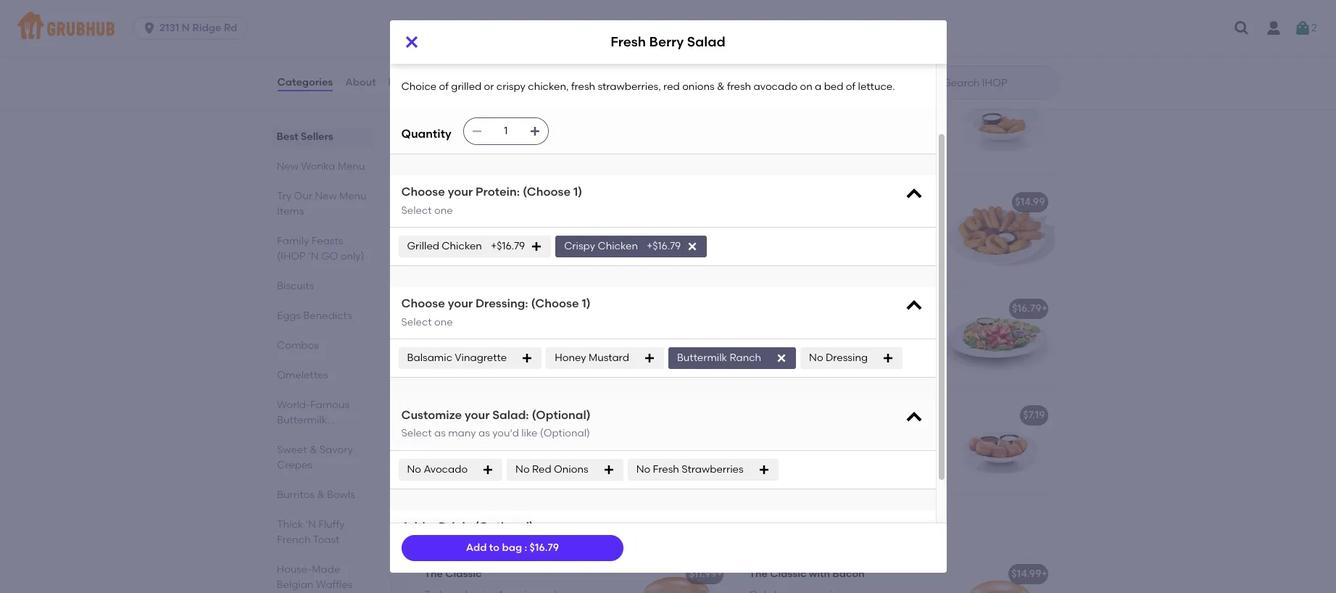 Task type: vqa. For each thing, say whether or not it's contained in the screenshot.
Offers
no



Task type: describe. For each thing, give the bounding box(es) containing it.
caramel
[[860, 459, 901, 471]]

select for choose your dressing: (choose 1)
[[401, 316, 432, 328]]

honey mustard
[[555, 351, 629, 364]]

customize
[[401, 408, 462, 422]]

jalapenos
[[463, 169, 511, 181]]

with inside creamy tomato basil soup topped with a decadent four-cheese crisp.
[[424, 338, 445, 350]]

chicken, for the chopped chicken salad image
[[551, 430, 592, 442]]

peppers
[[517, 125, 558, 137]]

a inside "diced grilled chicken breast, roasted poblano & red bell peppers & melted jack & cheddar cheeses in a warm, grilled tortilla. served with salsa, pickled jalapenos and sour cream."
[[562, 139, 568, 152]]

berry
[[649, 34, 684, 50]]

svg image right mustard
[[644, 352, 655, 364]]

served for bites
[[813, 125, 846, 137]]

cinnamon dippers image
[[945, 400, 1054, 494]]

0 horizontal spatial jalapeño
[[749, 89, 797, 102]]

you'd
[[492, 427, 519, 440]]

buttermilk inside 'world-famous buttermilk pancakes sweet & savory crepes'
[[277, 414, 327, 426]]

choice of grilled or crispy chicken, hickory-smoked bacon, fresh avocado, tomatoes, four-cheese blend & red onions on a bed of lettuce.
[[424, 430, 592, 501]]

crispy inside choice of grilled or crispy chicken, hickory-smoked bacon, fresh avocado, tomatoes, four-cheese blend & red onions on a bed of lettuce.
[[520, 430, 549, 442]]

svg image up the cheeses
[[529, 126, 541, 137]]

chicken quesadilla image
[[620, 80, 729, 174]]

bacon,
[[505, 444, 540, 457]]

lettuce. inside choice of grilled or crispy chicken, fresh strawberries, red onions & fresh avocado on a bed of lettuce.
[[854, 352, 891, 365]]

crispy chicken
[[564, 240, 638, 252]]

onions inside choice of grilled or crispy chicken, fresh strawberries, red onions & fresh avocado on a bed of lettuce.
[[860, 338, 893, 350]]

blend
[[424, 474, 453, 486]]

protein:
[[476, 185, 520, 199]]

decadent
[[457, 338, 505, 350]]

0 vertical spatial choice of grilled or crispy chicken, fresh strawberries, red onions & fresh avocado on a bed of lettuce.
[[401, 80, 895, 93]]

grilled inside choice of grilled or crispy chicken, hickory-smoked bacon, fresh avocado, tomatoes, four-cheese blend & red onions on a bed of lettuce.
[[474, 430, 505, 442]]

a left bites
[[815, 80, 822, 93]]

cheddar
[[888, 110, 930, 122]]

try our new menu items tab
[[277, 188, 367, 219]]

+ for $14.99
[[1041, 568, 1047, 580]]

fluffy
[[318, 518, 344, 531]]

salad for chopped chicken salad
[[517, 409, 546, 421]]

belgian
[[277, 579, 314, 591]]

on inside choice of grilled or crispy chicken, fresh strawberries, red onions & fresh avocado on a bed of lettuce.
[[796, 352, 808, 365]]

six perfectly crispy & melty mozzarella cheese sticks served with marinara.
[[424, 216, 602, 258]]

$14.99 for $14.99
[[1015, 196, 1045, 208]]

$16.79 +
[[1012, 303, 1047, 315]]

melty
[[528, 216, 555, 229]]

tomatoes,
[[473, 459, 523, 471]]

creamy tomato basil soup topped with a decadent four-cheese crisp.
[[424, 323, 595, 350]]

mozza sticks
[[424, 196, 488, 208]]

& inside the donut holes tossed in cinnamon sugar. served with cream cheese icing & dulce de leche caramel sauce.
[[775, 459, 783, 471]]

& inside choice of grilled or crispy chicken, fresh strawberries, red onions & fresh avocado on a bed of lettuce.
[[895, 338, 903, 350]]

crispy
[[564, 240, 595, 252]]

red inside choice of grilled or crispy chicken, fresh strawberries, red onions & fresh avocado on a bed of lettuce.
[[841, 338, 858, 350]]

best sellers tab
[[277, 129, 367, 144]]

house-made belgian waffles
[[277, 563, 353, 591]]

red
[[532, 463, 551, 475]]

chopped chicken salad
[[424, 409, 546, 421]]

select inside customize your salad: (optional) select as many as you'd like (optional)
[[401, 427, 432, 440]]

cheese inside 6 golden, crispy jalapeño & cheddar cheese bites served with buttermilk ranch for dipping.
[[749, 125, 785, 137]]

$7.19
[[1023, 409, 1045, 421]]

categories button
[[277, 57, 334, 109]]

cheese inside six perfectly crispy & melty mozzarella cheese sticks served with marinara.
[[479, 231, 514, 244]]

mozza
[[424, 196, 456, 208]]

no for no fresh strawberries
[[636, 463, 650, 475]]

1 vertical spatial $16.79
[[530, 541, 559, 554]]

strawberries
[[682, 463, 744, 475]]

wonka
[[301, 160, 335, 173]]

1 horizontal spatial fresh
[[653, 463, 679, 475]]

waffles
[[316, 579, 353, 591]]

menu inside tab
[[338, 160, 365, 173]]

served inside the donut holes tossed in cinnamon sugar. served with cream cheese icing & dulce de leche caramel sauce.
[[782, 444, 816, 457]]

mozza sticks image
[[620, 187, 729, 281]]

chicken for grilled chicken
[[442, 240, 482, 252]]

n
[[182, 22, 190, 34]]

grilled chicken
[[407, 240, 482, 252]]

soup
[[531, 323, 555, 335]]

new tomato basil soup
[[424, 303, 541, 315]]

0 vertical spatial soup
[[461, 46, 500, 64]]

1 as from the left
[[434, 427, 446, 440]]

house-made belgian waffles tab
[[277, 562, 367, 592]]

ranch
[[730, 351, 761, 364]]

avocado inside choice of grilled or crispy chicken, fresh strawberries, red onions & fresh avocado on a bed of lettuce.
[[749, 352, 793, 365]]

leche
[[831, 459, 857, 471]]

jalapeño cheese bites image
[[945, 80, 1054, 174]]

classic for the classic with bacon
[[770, 568, 806, 580]]

grilled up 'diced'
[[451, 80, 482, 93]]

the classic with bacon
[[749, 568, 865, 580]]

red inside choice of grilled or crispy chicken, hickory-smoked bacon, fresh avocado, tomatoes, four-cheese blend & red onions on a bed of lettuce.
[[465, 474, 481, 486]]

cheese inside choice of grilled or crispy chicken, hickory-smoked bacon, fresh avocado, tomatoes, four-cheese blend & red onions on a bed of lettuce.
[[549, 459, 585, 471]]

1) for choose your protein: (choose 1)
[[573, 185, 582, 199]]

add for add a drink: (optional)
[[401, 520, 425, 533]]

ridge
[[192, 22, 221, 34]]

french
[[277, 534, 310, 546]]

main navigation navigation
[[0, 0, 1336, 57]]

burritos & bowls
[[277, 489, 355, 501]]

chicken
[[489, 110, 527, 122]]

svg image inside 2 button
[[1294, 20, 1312, 37]]

warm,
[[571, 139, 602, 152]]

0 vertical spatial choice
[[401, 80, 437, 93]]

chicken, for fresh berry salad image
[[876, 323, 917, 335]]

a left the drink:
[[428, 520, 436, 533]]

drink:
[[439, 520, 472, 533]]

(choose for protein:
[[523, 185, 571, 199]]

one for dressing:
[[434, 316, 453, 328]]

svg image down creamy tomato basil soup topped with a decadent four-cheese crisp.
[[521, 352, 533, 364]]

about button
[[344, 57, 377, 109]]

burritos & bowls tab
[[277, 487, 367, 502]]

$13.79
[[691, 89, 720, 102]]

cheeses
[[508, 139, 548, 152]]

$14.99 for $14.99 +
[[1012, 568, 1041, 580]]

best sellers
[[277, 130, 333, 143]]

omelettes tab
[[277, 368, 367, 383]]

a inside choice of grilled or crispy chicken, hickory-smoked bacon, fresh avocado, tomatoes, four-cheese blend & red onions on a bed of lettuce.
[[534, 474, 540, 486]]

salad for fresh berry salad
[[687, 34, 725, 50]]

cheese inside creamy tomato basil soup topped with a decadent four-cheese crisp.
[[531, 338, 566, 350]]

choose your protein: (choose 1) select one
[[401, 185, 582, 217]]

donut holes tossed in cinnamon sugar. served with cream cheese icing & dulce de leche caramel sauce.
[[749, 430, 911, 486]]

choose your dressing: (choose 1) select one
[[401, 297, 591, 328]]

chicken for chopped chicken salad
[[474, 409, 515, 421]]

savory
[[319, 444, 353, 456]]

balsamic
[[407, 351, 452, 364]]

0 vertical spatial bed
[[824, 80, 843, 93]]

crispy up chicken
[[496, 80, 526, 93]]

strawberries, inside choice of grilled or crispy chicken, fresh strawberries, red onions & fresh avocado on a bed of lettuce.
[[776, 338, 839, 350]]

burgers
[[413, 524, 472, 543]]

new wonka menu
[[277, 160, 365, 173]]

chicken quesadilla
[[424, 89, 522, 102]]

new inside try our new menu items
[[314, 190, 336, 202]]

items
[[277, 205, 304, 217]]

like
[[521, 427, 538, 440]]

grilled inside choice of grilled or crispy chicken, fresh strawberries, red onions & fresh avocado on a bed of lettuce.
[[799, 323, 830, 335]]

(optional) for customize your salad: (optional) select as many as you'd like (optional)
[[532, 408, 591, 422]]

cream
[[841, 444, 873, 457]]

six
[[424, 216, 438, 229]]

grilled down chicken quesadilla
[[456, 110, 486, 122]]

donut
[[749, 430, 779, 442]]

0 vertical spatial avocado
[[754, 80, 798, 93]]

tomato
[[449, 303, 487, 315]]

house-
[[277, 563, 312, 576]]

new tomato basil soup image
[[620, 293, 729, 387]]

ranch
[[749, 139, 778, 152]]

made
[[312, 563, 340, 576]]

cinnamon
[[856, 430, 906, 442]]

1 horizontal spatial onions
[[682, 80, 715, 93]]

topped
[[557, 323, 594, 335]]

family feasts (ihop 'n go only) tab
[[277, 233, 367, 264]]

world-famous buttermilk pancakes sweet & savory crepes
[[277, 399, 353, 471]]

chicken for crispy chicken
[[598, 240, 638, 252]]

0 vertical spatial buttermilk
[[677, 351, 727, 364]]

(optional) for add a drink: (optional)
[[475, 520, 534, 533]]

new for new tomato basil soup
[[424, 303, 447, 315]]

bag
[[502, 541, 522, 554]]

& inside 6 golden, crispy jalapeño & cheddar cheese bites served with buttermilk ranch for dipping.
[[878, 110, 886, 122]]

new wonka menu tab
[[277, 159, 367, 174]]

with left bacon
[[809, 568, 830, 580]]

0 vertical spatial chicken,
[[528, 80, 569, 93]]

sellers
[[301, 130, 333, 143]]

combos tab
[[277, 338, 367, 353]]

2131 n ridge rd
[[160, 22, 237, 34]]

svg image down smoked
[[482, 464, 494, 475]]

with inside the donut holes tossed in cinnamon sugar. served with cream cheese icing & dulce de leche caramel sauce.
[[818, 444, 839, 457]]

your for salad:
[[465, 408, 490, 422]]

our
[[293, 190, 312, 202]]

the classic
[[424, 568, 482, 580]]

1 vertical spatial choice of grilled or crispy chicken, fresh strawberries, red onions & fresh avocado on a bed of lettuce.
[[749, 323, 929, 365]]

thick 'n fluffy french toast tab
[[277, 517, 367, 547]]

crepes
[[277, 459, 312, 471]]

add to bag : $16.79
[[466, 541, 559, 554]]

categories
[[277, 76, 333, 88]]

or for fresh berry salad image
[[832, 323, 842, 335]]

crispy inside choice of grilled or crispy chicken, fresh strawberries, red onions & fresh avocado on a bed of lettuce.
[[844, 323, 874, 335]]

a inside creamy tomato basil soup topped with a decadent four-cheese crisp.
[[447, 338, 454, 350]]



Task type: locate. For each thing, give the bounding box(es) containing it.
crispy up bites
[[797, 110, 826, 122]]

grilled up no dressing
[[799, 323, 830, 335]]

svg image up cheddar
[[471, 126, 483, 137]]

Search IHOP search field
[[944, 76, 1054, 90]]

grilled up 'pickled'
[[424, 154, 455, 166]]

svg image
[[403, 33, 420, 51], [471, 126, 483, 137], [529, 126, 541, 137], [531, 241, 542, 252], [521, 352, 533, 364], [644, 352, 655, 364], [482, 464, 494, 475]]

0 horizontal spatial salad
[[517, 409, 546, 421]]

bowls
[[327, 489, 355, 501]]

in inside "diced grilled chicken breast, roasted poblano & red bell peppers & melted jack & cheddar cheeses in a warm, grilled tortilla. served with salsa, pickled jalapenos and sour cream."
[[551, 139, 559, 152]]

2 vertical spatial lettuce.
[[424, 488, 461, 501]]

as up smoked
[[478, 427, 490, 440]]

eggs
[[277, 310, 300, 322]]

the
[[424, 568, 443, 580], [749, 568, 768, 580]]

0 vertical spatial (choose
[[523, 185, 571, 199]]

new up creamy
[[424, 303, 447, 315]]

with down bites
[[848, 125, 869, 137]]

2 vertical spatial select
[[401, 427, 432, 440]]

your up creamy
[[448, 297, 473, 310]]

1 horizontal spatial new
[[314, 190, 336, 202]]

four- inside creamy tomato basil soup topped with a decadent four-cheese crisp.
[[507, 338, 531, 350]]

new
[[277, 160, 299, 173], [314, 190, 336, 202], [424, 303, 447, 315]]

2 the from the left
[[749, 568, 768, 580]]

eggs benedicts tab
[[277, 308, 367, 323]]

with down tossed
[[818, 444, 839, 457]]

try our new menu items
[[277, 190, 366, 217]]

soup up chicken quesadilla
[[461, 46, 500, 64]]

burgers & chicken sandwiches
[[413, 524, 650, 543]]

2 vertical spatial on
[[519, 474, 531, 486]]

family
[[277, 235, 309, 247]]

new down best
[[277, 160, 299, 173]]

on inside choice of grilled or crispy chicken, hickory-smoked bacon, fresh avocado, tomatoes, four-cheese blend & red onions on a bed of lettuce.
[[519, 474, 531, 486]]

fresh berry salad image
[[945, 293, 1054, 387]]

classic left bacon
[[770, 568, 806, 580]]

fresh
[[611, 34, 646, 50], [653, 463, 679, 475]]

2 choose from the top
[[401, 297, 445, 310]]

salad right berry
[[687, 34, 725, 50]]

onions
[[554, 463, 588, 475]]

1 horizontal spatial $16.79
[[1012, 303, 1041, 315]]

no for no dressing
[[809, 351, 823, 364]]

0 horizontal spatial strawberries,
[[598, 80, 661, 93]]

1 vertical spatial menu
[[339, 190, 366, 202]]

0 horizontal spatial or
[[484, 80, 494, 93]]

red
[[663, 80, 680, 93], [478, 125, 495, 137], [841, 338, 858, 350], [465, 474, 481, 486]]

sugar.
[[749, 444, 779, 457]]

(optional) up bag at bottom left
[[475, 520, 534, 533]]

& inside choice of grilled or crispy chicken, hickory-smoked bacon, fresh avocado, tomatoes, four-cheese blend & red onions on a bed of lettuce.
[[455, 474, 463, 486]]

served up dulce
[[782, 444, 816, 457]]

1 vertical spatial (choose
[[531, 297, 579, 310]]

red up dressing at the right bottom
[[841, 338, 858, 350]]

go
[[321, 250, 338, 262]]

icing
[[749, 459, 773, 471]]

1 vertical spatial served
[[546, 231, 579, 244]]

your up many
[[465, 408, 490, 422]]

your inside choose your protein: (choose 1) select one
[[448, 185, 473, 199]]

1 vertical spatial soup
[[516, 303, 541, 315]]

1 classic from the left
[[445, 568, 482, 580]]

four- down basil
[[507, 338, 531, 350]]

1 horizontal spatial the
[[749, 568, 768, 580]]

0 vertical spatial onions
[[682, 80, 715, 93]]

(choose inside choose your protein: (choose 1) select one
[[523, 185, 571, 199]]

a inside choice of grilled or crispy chicken, fresh strawberries, red onions & fresh avocado on a bed of lettuce.
[[811, 352, 817, 365]]

your inside customize your salad: (optional) select as many as you'd like (optional)
[[465, 408, 490, 422]]

bites
[[839, 89, 864, 102]]

'n inside family feasts (ihop 'n go only)
[[308, 250, 318, 262]]

+$16.79
[[491, 240, 525, 252], [647, 240, 681, 252]]

1 horizontal spatial salad
[[687, 34, 725, 50]]

0 horizontal spatial soup
[[461, 46, 500, 64]]

1 horizontal spatial jalapeño
[[828, 110, 876, 122]]

with right sticks
[[582, 231, 602, 244]]

1 horizontal spatial buttermilk
[[677, 351, 727, 364]]

(optional)
[[532, 408, 591, 422], [540, 427, 590, 440], [475, 520, 534, 533]]

diced grilled chicken breast, roasted poblano & red bell peppers & melted jack & cheddar cheeses in a warm, grilled tortilla. served with salsa, pickled jalapenos and sour cream.
[[424, 110, 605, 181]]

0 horizontal spatial new
[[277, 160, 299, 173]]

0 vertical spatial or
[[484, 80, 494, 93]]

vinagrette
[[455, 351, 507, 364]]

select inside choose your dressing: (choose 1) select one
[[401, 316, 432, 328]]

a left dressing at the right bottom
[[811, 352, 817, 365]]

served up and
[[494, 154, 528, 166]]

choose for choose your protein: (choose 1)
[[401, 185, 445, 199]]

2 vertical spatial chicken,
[[551, 430, 592, 442]]

red down tomatoes,
[[465, 474, 481, 486]]

salad
[[687, 34, 725, 50], [517, 409, 546, 421]]

onions up dressing at the right bottom
[[860, 338, 893, 350]]

+$16.79 for crispy chicken
[[647, 240, 681, 252]]

as
[[434, 427, 446, 440], [478, 427, 490, 440]]

menu down new wonka menu tab
[[339, 190, 366, 202]]

classic for the classic
[[445, 568, 482, 580]]

served inside "diced grilled chicken breast, roasted poblano & red bell peppers & melted jack & cheddar cheeses in a warm, grilled tortilla. served with salsa, pickled jalapenos and sour cream."
[[494, 154, 528, 166]]

your for protein:
[[448, 185, 473, 199]]

1 vertical spatial one
[[434, 316, 453, 328]]

choice inside choice of grilled or crispy chicken, fresh strawberries, red onions & fresh avocado on a bed of lettuce.
[[749, 323, 785, 335]]

1 vertical spatial chicken,
[[876, 323, 917, 335]]

0 vertical spatial salad
[[687, 34, 725, 50]]

crispy up dressing at the right bottom
[[844, 323, 874, 335]]

+ for $16.79
[[1041, 303, 1047, 315]]

benedicts
[[303, 310, 352, 322]]

or up no dressing
[[832, 323, 842, 335]]

$14.99 inside button
[[1015, 196, 1045, 208]]

0 vertical spatial new
[[277, 160, 299, 173]]

no for no avocado
[[407, 463, 421, 475]]

6 golden, crispy jalapeño & cheddar cheese bites served with buttermilk ranch for dipping.
[[749, 110, 930, 152]]

1 vertical spatial $14.99
[[1012, 568, 1041, 580]]

1 vertical spatial 1)
[[582, 297, 591, 310]]

(choose down sour
[[523, 185, 571, 199]]

the for the classic with bacon
[[749, 568, 768, 580]]

buttermilk
[[677, 351, 727, 364], [277, 414, 327, 426]]

choice up hickory-
[[424, 430, 460, 442]]

search icon image
[[922, 74, 939, 91]]

roasted
[[566, 110, 604, 122]]

1 vertical spatial jalapeño
[[828, 110, 876, 122]]

or inside choice of grilled or crispy chicken, fresh strawberries, red onions & fresh avocado on a bed of lettuce.
[[832, 323, 842, 335]]

jalapeño inside 6 golden, crispy jalapeño & cheddar cheese bites served with buttermilk ranch for dipping.
[[828, 110, 876, 122]]

salad:
[[492, 408, 529, 422]]

red left $13.79
[[663, 80, 680, 93]]

served inside six perfectly crispy & melty mozzarella cheese sticks served with marinara.
[[546, 231, 579, 244]]

the for the classic
[[424, 568, 443, 580]]

tomato
[[466, 323, 503, 335]]

choose inside choose your dressing: (choose 1) select one
[[401, 297, 445, 310]]

avocado up golden,
[[754, 80, 798, 93]]

1 vertical spatial four-
[[526, 459, 549, 471]]

in inside the donut holes tossed in cinnamon sugar. served with cream cheese icing & dulce de leche caramel sauce.
[[845, 430, 853, 442]]

onions down tomatoes,
[[484, 474, 516, 486]]

0 horizontal spatial as
[[434, 427, 446, 440]]

apps, soup & salads
[[413, 46, 571, 64]]

1 vertical spatial your
[[448, 297, 473, 310]]

diced
[[424, 110, 453, 122]]

1 vertical spatial 'n
[[305, 518, 316, 531]]

four- down bacon,
[[526, 459, 549, 471]]

1 vertical spatial choose
[[401, 297, 445, 310]]

1 vertical spatial onions
[[860, 338, 893, 350]]

1 choose from the top
[[401, 185, 445, 199]]

jalapeño up golden,
[[749, 89, 797, 102]]

0 vertical spatial lettuce.
[[858, 80, 895, 93]]

'n inside thick 'n fluffy french toast
[[305, 518, 316, 531]]

0 horizontal spatial the
[[424, 568, 443, 580]]

a down bacon,
[[534, 474, 540, 486]]

1 vertical spatial fresh
[[653, 463, 679, 475]]

crisp.
[[569, 338, 595, 350]]

2 horizontal spatial or
[[832, 323, 842, 335]]

0 vertical spatial 1)
[[573, 185, 582, 199]]

1 vertical spatial in
[[845, 430, 853, 442]]

strawberries, up no dressing
[[776, 338, 839, 350]]

choice down apps,
[[401, 80, 437, 93]]

buttermilk
[[871, 125, 922, 137]]

0 horizontal spatial in
[[551, 139, 559, 152]]

0 vertical spatial strawberries,
[[598, 80, 661, 93]]

add for add to bag : $16.79
[[466, 541, 487, 554]]

on left red
[[519, 474, 531, 486]]

tossed
[[810, 430, 842, 442]]

your inside choose your dressing: (choose 1) select one
[[448, 297, 473, 310]]

no left "blend"
[[407, 463, 421, 475]]

choice for the chopped chicken salad image
[[424, 430, 460, 442]]

& inside 'world-famous buttermilk pancakes sweet & savory crepes'
[[309, 444, 317, 456]]

biscuits
[[277, 280, 314, 292]]

one down "tomato"
[[434, 316, 453, 328]]

fresh left strawberries
[[653, 463, 679, 475]]

select up balsamic
[[401, 316, 432, 328]]

chicken, inside choice of grilled or crispy chicken, hickory-smoked bacon, fresh avocado, tomatoes, four-cheese blend & red onions on a bed of lettuce.
[[551, 430, 592, 442]]

in
[[551, 139, 559, 152], [845, 430, 853, 442]]

0 horizontal spatial onions
[[484, 474, 516, 486]]

+ for $11.99
[[717, 568, 723, 580]]

'n
[[308, 250, 318, 262], [305, 518, 316, 531]]

one inside choose your protein: (choose 1) select one
[[434, 204, 453, 217]]

1) inside choose your dressing: (choose 1) select one
[[582, 297, 591, 310]]

0 horizontal spatial buttermilk
[[277, 414, 327, 426]]

0 vertical spatial select
[[401, 204, 432, 217]]

reviews button
[[388, 57, 429, 109]]

the classic with bacon image
[[945, 558, 1054, 593]]

biscuits tab
[[277, 278, 367, 294]]

svg image
[[1233, 20, 1251, 37], [1294, 20, 1312, 37], [142, 21, 157, 36], [904, 184, 924, 205], [687, 241, 698, 252], [904, 296, 924, 316], [776, 352, 787, 364], [882, 352, 894, 364], [904, 407, 924, 428], [603, 464, 615, 475], [758, 464, 770, 475], [904, 519, 924, 539]]

famous
[[310, 399, 349, 411]]

select for choose your protein: (choose 1)
[[401, 204, 432, 217]]

$14.99
[[1015, 196, 1045, 208], [1012, 568, 1041, 580]]

served down melty
[[546, 231, 579, 244]]

or for the chopped chicken salad image
[[507, 430, 517, 442]]

the down burgers
[[424, 568, 443, 580]]

1 horizontal spatial +$16.79
[[647, 240, 681, 252]]

sour
[[535, 169, 556, 181]]

0 horizontal spatial add
[[401, 520, 425, 533]]

or down apps, soup & salads
[[484, 80, 494, 93]]

0 horizontal spatial served
[[494, 154, 528, 166]]

0 vertical spatial jalapeño
[[749, 89, 797, 102]]

0 horizontal spatial served
[[546, 231, 579, 244]]

in up "salsa,"
[[551, 139, 559, 152]]

0 horizontal spatial fresh
[[611, 34, 646, 50]]

a up balsamic vinagrette
[[447, 338, 454, 350]]

sweet & savory crepes tab
[[277, 442, 367, 473]]

your down 'pickled'
[[448, 185, 473, 199]]

new inside new wonka menu tab
[[277, 160, 299, 173]]

quantity
[[401, 127, 451, 140]]

no avocado
[[407, 463, 468, 475]]

with up sour
[[530, 154, 551, 166]]

2 select from the top
[[401, 316, 432, 328]]

2 vertical spatial (optional)
[[475, 520, 534, 533]]

red inside "diced grilled chicken breast, roasted poblano & red bell peppers & melted jack & cheddar cheeses in a warm, grilled tortilla. served with salsa, pickled jalapenos and sour cream."
[[478, 125, 495, 137]]

choice
[[401, 80, 437, 93], [749, 323, 785, 335], [424, 430, 460, 442]]

buttermilk left ranch
[[677, 351, 727, 364]]

+
[[1041, 303, 1047, 315], [717, 568, 723, 580], [1041, 568, 1047, 580]]

svg image inside 2131 n ridge rd button
[[142, 21, 157, 36]]

$11.99 +
[[689, 568, 723, 580]]

family feasts (ihop 'n go only)
[[277, 235, 364, 262]]

crispy inside six perfectly crispy & melty mozzarella cheese sticks served with marinara.
[[487, 216, 516, 229]]

+$16.79 down choose your protein: (choose 1) select one
[[491, 240, 525, 252]]

choose up creamy
[[401, 297, 445, 310]]

(choose inside choose your dressing: (choose 1) select one
[[531, 297, 579, 310]]

0 vertical spatial served
[[494, 154, 528, 166]]

fresh inside choice of grilled or crispy chicken, hickory-smoked bacon, fresh avocado, tomatoes, four-cheese blend & red onions on a bed of lettuce.
[[542, 444, 566, 457]]

2 vertical spatial or
[[507, 430, 517, 442]]

choice for fresh berry salad image
[[749, 323, 785, 335]]

1 select from the top
[[401, 204, 432, 217]]

classic down burgers
[[445, 568, 482, 580]]

0 vertical spatial $16.79
[[1012, 303, 1041, 315]]

de
[[815, 459, 828, 471]]

holes
[[782, 430, 807, 442]]

1 vertical spatial or
[[832, 323, 842, 335]]

choice up ranch
[[749, 323, 785, 335]]

with inside "diced grilled chicken breast, roasted poblano & red bell peppers & melted jack & cheddar cheeses in a warm, grilled tortilla. served with salsa, pickled jalapenos and sour cream."
[[530, 154, 551, 166]]

onions down fresh berry salad
[[682, 80, 715, 93]]

with up balsamic
[[424, 338, 445, 350]]

with inside 6 golden, crispy jalapeño & cheddar cheese bites served with buttermilk ranch for dipping.
[[848, 125, 869, 137]]

0 vertical spatial 'n
[[308, 250, 318, 262]]

dressing:
[[476, 297, 528, 310]]

served up dipping.
[[813, 125, 846, 137]]

no left strawberries
[[636, 463, 650, 475]]

cheese inside the donut holes tossed in cinnamon sugar. served with cream cheese icing & dulce de leche caramel sauce.
[[876, 444, 911, 457]]

0 vertical spatial (optional)
[[532, 408, 591, 422]]

0 vertical spatial served
[[813, 125, 846, 137]]

1 horizontal spatial served
[[813, 125, 846, 137]]

Input item quantity number field
[[490, 118, 522, 144]]

1 vertical spatial new
[[314, 190, 336, 202]]

2 vertical spatial your
[[465, 408, 490, 422]]

2 button
[[1294, 15, 1317, 41]]

salad up like
[[517, 409, 546, 421]]

1 horizontal spatial strawberries,
[[776, 338, 839, 350]]

onions inside choice of grilled or crispy chicken, hickory-smoked bacon, fresh avocado, tomatoes, four-cheese blend & red onions on a bed of lettuce.
[[484, 474, 516, 486]]

1 vertical spatial lettuce.
[[854, 352, 891, 365]]

with inside six perfectly crispy & melty mozzarella cheese sticks served with marinara.
[[582, 231, 602, 244]]

served inside 6 golden, crispy jalapeño & cheddar cheese bites served with buttermilk ranch for dipping.
[[813, 125, 846, 137]]

1 vertical spatial salad
[[517, 409, 546, 421]]

buttermilk ranch
[[677, 351, 761, 364]]

the classic image
[[620, 558, 729, 593]]

chicken, inside choice of grilled or crispy chicken, fresh strawberries, red onions & fresh avocado on a bed of lettuce.
[[876, 323, 917, 335]]

1 vertical spatial buttermilk
[[277, 414, 327, 426]]

0 vertical spatial on
[[800, 80, 812, 93]]

grilled
[[407, 240, 439, 252]]

0 vertical spatial fresh
[[611, 34, 646, 50]]

1 vertical spatial select
[[401, 316, 432, 328]]

1 vertical spatial bed
[[820, 352, 839, 365]]

choose down 'pickled'
[[401, 185, 445, 199]]

1 vertical spatial add
[[466, 541, 487, 554]]

(optional) right like
[[540, 427, 590, 440]]

in up cream
[[845, 430, 853, 442]]

no left dressing at the right bottom
[[809, 351, 823, 364]]

choose inside choose your protein: (choose 1) select one
[[401, 185, 445, 199]]

1 horizontal spatial soup
[[516, 303, 541, 315]]

poblano
[[424, 125, 466, 137]]

buttermilk up pancakes
[[277, 414, 327, 426]]

toast
[[313, 534, 339, 546]]

melted
[[570, 125, 605, 137]]

the right "$11.99 +"
[[749, 568, 768, 580]]

'n right thick
[[305, 518, 316, 531]]

avocado left no dressing
[[749, 352, 793, 365]]

grilled up smoked
[[474, 430, 505, 442]]

(optional) up like
[[532, 408, 591, 422]]

1 vertical spatial strawberries,
[[776, 338, 839, 350]]

& inside six perfectly crispy & melty mozzarella cheese sticks served with marinara.
[[518, 216, 526, 229]]

menu right wonka
[[338, 160, 365, 173]]

bed inside choice of grilled or crispy chicken, fresh strawberries, red onions & fresh avocado on a bed of lettuce.
[[820, 352, 839, 365]]

1 one from the top
[[434, 204, 453, 217]]

bell
[[497, 125, 515, 137]]

(choose for dressing:
[[531, 297, 579, 310]]

world-famous buttermilk pancakes tab
[[277, 397, 367, 441]]

2 as from the left
[[478, 427, 490, 440]]

menu inside try our new menu items
[[339, 190, 366, 202]]

0 horizontal spatial classic
[[445, 568, 482, 580]]

+$16.79 right crispy chicken
[[647, 240, 681, 252]]

& inside tab
[[317, 489, 324, 501]]

0 vertical spatial your
[[448, 185, 473, 199]]

'n left go
[[308, 250, 318, 262]]

chopped chicken salad image
[[620, 400, 729, 494]]

svg image up reviews on the left
[[403, 33, 420, 51]]

breast,
[[529, 110, 563, 122]]

+$16.79 for grilled chicken
[[491, 240, 525, 252]]

new right the our
[[314, 190, 336, 202]]

strawberries, up roasted
[[598, 80, 661, 93]]

$14.99 +
[[1012, 568, 1047, 580]]

select inside choose your protein: (choose 1) select one
[[401, 204, 432, 217]]

soup up basil
[[516, 303, 541, 315]]

2 horizontal spatial new
[[424, 303, 447, 315]]

your for dressing:
[[448, 297, 473, 310]]

mozzarella
[[424, 231, 477, 244]]

3 select from the top
[[401, 427, 432, 440]]

2 vertical spatial new
[[424, 303, 447, 315]]

served
[[813, 125, 846, 137], [546, 231, 579, 244]]

0 vertical spatial $14.99
[[1015, 196, 1045, 208]]

add left to
[[466, 541, 487, 554]]

2 classic from the left
[[770, 568, 806, 580]]

0 horizontal spatial +$16.79
[[491, 240, 525, 252]]

choice inside choice of grilled or crispy chicken, hickory-smoked bacon, fresh avocado, tomatoes, four-cheese blend & red onions on a bed of lettuce.
[[424, 430, 460, 442]]

$11.99
[[689, 568, 717, 580]]

crispy up bacon,
[[520, 430, 549, 442]]

1 +$16.79 from the left
[[491, 240, 525, 252]]

a up "salsa,"
[[562, 139, 568, 152]]

on up bites
[[800, 80, 812, 93]]

1) for choose your dressing: (choose 1)
[[582, 297, 591, 310]]

no down bacon,
[[516, 463, 530, 475]]

1 vertical spatial choice
[[749, 323, 785, 335]]

1) inside choose your protein: (choose 1) select one
[[573, 185, 582, 199]]

avocado,
[[424, 459, 471, 471]]

1) down cream.
[[573, 185, 582, 199]]

one inside choose your dressing: (choose 1) select one
[[434, 316, 453, 328]]

served for sticks
[[546, 231, 579, 244]]

mustard
[[589, 351, 629, 364]]

$8.39
[[1019, 89, 1045, 102]]

crispy inside 6 golden, crispy jalapeño & cheddar cheese bites served with buttermilk ranch for dipping.
[[797, 110, 826, 122]]

tortilla.
[[457, 154, 492, 166]]

lettuce. inside choice of grilled or crispy chicken, hickory-smoked bacon, fresh avocado, tomatoes, four-cheese blend & red onions on a bed of lettuce.
[[424, 488, 461, 501]]

your
[[448, 185, 473, 199], [448, 297, 473, 310], [465, 408, 490, 422]]

crispy down protein:
[[487, 216, 516, 229]]

1 horizontal spatial as
[[478, 427, 490, 440]]

avocado
[[424, 463, 468, 475]]

1 horizontal spatial add
[[466, 541, 487, 554]]

cheddar
[[461, 139, 506, 152]]

classic
[[445, 568, 482, 580], [770, 568, 806, 580]]

red up cheddar
[[478, 125, 495, 137]]

0 vertical spatial four-
[[507, 338, 531, 350]]

sticks
[[459, 196, 488, 208]]

no for no red onions
[[516, 463, 530, 475]]

chicken,
[[528, 80, 569, 93], [876, 323, 917, 335], [551, 430, 592, 442]]

1) up topped
[[582, 297, 591, 310]]

bed inside choice of grilled or crispy chicken, hickory-smoked bacon, fresh avocado, tomatoes, four-cheese blend & red onions on a bed of lettuce.
[[543, 474, 562, 486]]

2 +$16.79 from the left
[[647, 240, 681, 252]]

select up grilled
[[401, 204, 432, 217]]

1 the from the left
[[424, 568, 443, 580]]

1 vertical spatial avocado
[[749, 352, 793, 365]]

0 vertical spatial choose
[[401, 185, 445, 199]]

jalapeño down bites
[[828, 110, 876, 122]]

one for protein:
[[434, 204, 453, 217]]

four- inside choice of grilled or crispy chicken, hickory-smoked bacon, fresh avocado, tomatoes, four-cheese blend & red onions on a bed of lettuce.
[[526, 459, 549, 471]]

0 vertical spatial menu
[[338, 160, 365, 173]]

appetizer sampler image
[[945, 187, 1054, 281]]

sharp cheddar mac & cheese image
[[620, 0, 729, 15]]

2 one from the top
[[434, 316, 453, 328]]

2131
[[160, 22, 179, 34]]

svg image down melty
[[531, 241, 542, 252]]

1 horizontal spatial in
[[845, 430, 853, 442]]

no fresh strawberries
[[636, 463, 744, 475]]

or inside choice of grilled or crispy chicken, hickory-smoked bacon, fresh avocado, tomatoes, four-cheese blend & red onions on a bed of lettuce.
[[507, 430, 517, 442]]

no
[[809, 351, 823, 364], [407, 463, 421, 475], [516, 463, 530, 475], [636, 463, 650, 475]]

one up mozzarella at top left
[[434, 204, 453, 217]]

0 vertical spatial one
[[434, 204, 453, 217]]

6
[[749, 110, 755, 122]]

as up hickory-
[[434, 427, 446, 440]]

basil
[[490, 303, 513, 315]]

1 vertical spatial (optional)
[[540, 427, 590, 440]]

sweet
[[277, 444, 307, 456]]

1 vertical spatial on
[[796, 352, 808, 365]]

jack
[[424, 139, 449, 152]]

add a drink: (optional)
[[401, 520, 534, 533]]

omelettes
[[277, 369, 328, 381]]

choose for choose your dressing: (choose 1)
[[401, 297, 445, 310]]

on left no dressing
[[796, 352, 808, 365]]

new for new wonka menu
[[277, 160, 299, 173]]

2131 n ridge rd button
[[133, 17, 253, 40]]



